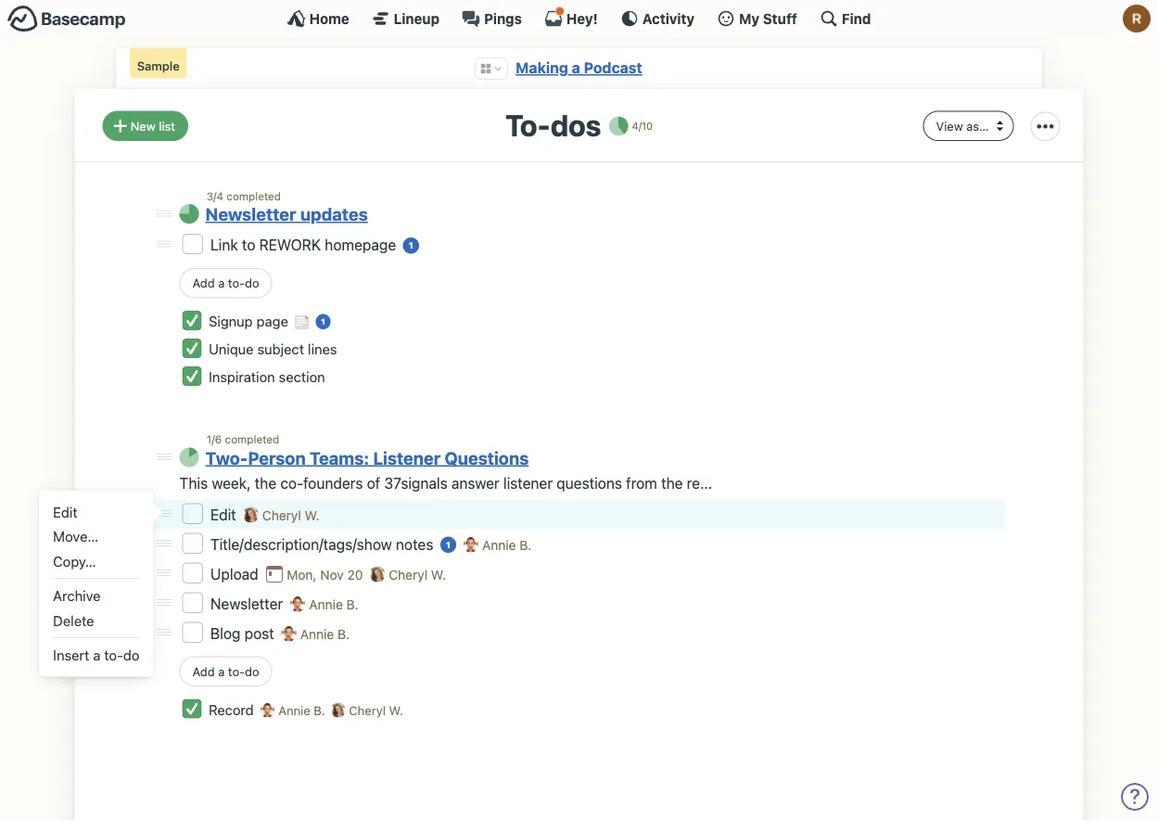 Task type: vqa. For each thing, say whether or not it's contained in the screenshot.
a associated with 2nd Add a to-do button from the bottom
yes



Task type: describe. For each thing, give the bounding box(es) containing it.
newsletter for 'newsletter' link
[[211, 595, 287, 612]]

insert a to-do
[[53, 647, 140, 663]]

20
[[348, 567, 363, 582]]

edit move… copy…
[[53, 504, 99, 569]]

week,
[[212, 475, 251, 492]]

copy… link
[[48, 549, 144, 573]]

37signals
[[385, 475, 448, 492]]

this week, the co-founders of 37signals answer listener questions from the re...
[[180, 475, 713, 492]]

section
[[279, 369, 325, 385]]

annie bryan image right notes
[[463, 537, 479, 553]]

1 inside link to rework homepage 1
[[409, 240, 414, 250]]

this
[[180, 475, 208, 492]]

annie b. right record link
[[275, 704, 329, 718]]

add for second add a to-do button from the bottom
[[193, 276, 215, 290]]

view as… button
[[924, 111, 1015, 141]]

lineup
[[394, 10, 440, 26]]

unique subject lines
[[209, 341, 337, 357]]

annie b. link for newsletter
[[309, 597, 359, 612]]

edit for edit
[[211, 506, 240, 523]]

sample
[[137, 59, 180, 72]]

my stuff button
[[717, 9, 798, 28]]

annie bryan image for record
[[260, 703, 275, 718]]

to-
[[506, 107, 551, 142]]

stuff
[[763, 10, 798, 26]]

new
[[131, 119, 156, 133]]

mon, nov 20 link
[[266, 567, 363, 582]]

making
[[516, 59, 569, 77]]

newsletter for newsletter updates
[[206, 204, 297, 225]]

1 horizontal spatial cheryl walters image
[[331, 703, 346, 718]]

pings
[[484, 10, 522, 26]]

of
[[367, 475, 381, 492]]

4/10
[[632, 120, 653, 132]]

title/description/tags/show
[[211, 535, 392, 553]]

inspiration
[[209, 369, 275, 385]]

listener
[[373, 448, 441, 468]]

ruby image
[[1124, 5, 1152, 32]]

to- for 2nd add a to-do button from the top of the page
[[228, 664, 245, 678]]

w. for cheryl w. link related to the leftmost cheryl walters image
[[305, 507, 320, 523]]

my
[[740, 10, 760, 26]]

cheryl for the leftmost cheryl walters image
[[262, 507, 301, 523]]

page
[[257, 313, 288, 330]]

1 the from the left
[[255, 475, 277, 492]]

2 the from the left
[[662, 475, 683, 492]]

as…
[[967, 119, 990, 133]]

blog post link
[[211, 624, 278, 642]]

w. for cheryl w. link related to cheryl walters icon
[[431, 567, 446, 582]]

main element
[[0, 0, 1159, 36]]

questions
[[557, 475, 623, 492]]

inspiration section
[[209, 369, 325, 385]]

co-
[[281, 475, 303, 492]]

link to rework homepage link
[[211, 236, 400, 254]]

3/4 completed link
[[207, 189, 281, 202]]

edit for edit move… copy…
[[53, 504, 78, 520]]

completed for newsletter
[[227, 189, 281, 202]]

1 link for link to rework homepage
[[403, 237, 419, 254]]

do for second add a to-do button from the bottom
[[245, 276, 259, 290]]

1 add a to-do button from the top
[[180, 268, 272, 298]]

1 horizontal spatial cheryl
[[349, 704, 386, 718]]

1 horizontal spatial edit link
[[211, 506, 240, 523]]

annie b. down listener
[[483, 537, 532, 552]]

signup page
[[209, 313, 292, 330]]

3/4 completed
[[207, 189, 281, 202]]

subject
[[258, 341, 304, 357]]

1/6
[[207, 433, 222, 446]]

home
[[310, 10, 350, 26]]

new list
[[131, 119, 175, 133]]

move… link
[[48, 524, 144, 549]]

upload
[[211, 565, 263, 583]]

mon,
[[287, 567, 317, 582]]

b. for newsletter's annie b. link
[[347, 597, 359, 612]]

two-person teams: listener questions
[[206, 448, 529, 468]]

from
[[626, 475, 658, 492]]

inspiration section link
[[209, 369, 325, 385]]

1/6 completed link
[[207, 433, 280, 446]]

person
[[248, 448, 306, 468]]

link to rework homepage 1
[[211, 236, 414, 254]]

this week, the co-founders of 37signals answer listener questions from the re... link
[[180, 475, 713, 492]]

dos
[[551, 107, 601, 142]]

a for insert a to-do link on the bottom of the page
[[93, 647, 101, 663]]

nov
[[320, 567, 344, 582]]

title/description/tags/show notes link
[[211, 535, 438, 553]]

copy…
[[53, 553, 96, 569]]

making a podcast
[[516, 59, 643, 77]]

rework
[[259, 236, 321, 254]]

move…
[[53, 528, 99, 545]]

home link
[[287, 9, 350, 28]]

delete link
[[48, 608, 144, 633]]

cheryl for cheryl walters icon
[[389, 567, 428, 582]]



Task type: locate. For each thing, give the bounding box(es) containing it.
1 horizontal spatial w.
[[389, 704, 403, 718]]

add a to-do button down link
[[180, 268, 272, 298]]

annie bryan image
[[463, 537, 479, 553], [290, 596, 306, 612], [281, 626, 297, 642], [260, 703, 275, 718]]

1 horizontal spatial edit
[[211, 506, 240, 523]]

2 vertical spatial to-
[[228, 664, 245, 678]]

podcast
[[584, 59, 643, 77]]

annie b. link
[[483, 537, 532, 552], [309, 597, 359, 612], [300, 626, 350, 642]]

0 vertical spatial 1 link
[[403, 237, 419, 254]]

2 vertical spatial annie b. link
[[300, 626, 350, 642]]

to- down delete link
[[104, 647, 123, 663]]

edit down week,
[[211, 506, 240, 523]]

2 add a to-do from the top
[[193, 664, 259, 678]]

0 vertical spatial do
[[245, 276, 259, 290]]

1 vertical spatial 1 link
[[316, 314, 331, 330]]

annie b. link for blog post
[[300, 626, 350, 642]]

delete
[[53, 612, 94, 629]]

2 horizontal spatial w.
[[431, 567, 446, 582]]

updates
[[301, 204, 368, 225]]

a right insert
[[93, 647, 101, 663]]

1 vertical spatial cheryl
[[389, 567, 428, 582]]

edit link
[[48, 500, 144, 524], [211, 506, 240, 523]]

cheryl w. for cheryl w. link related to the leftmost cheryl walters image
[[262, 507, 320, 523]]

newsletter link
[[211, 595, 287, 612]]

to-dos
[[506, 107, 601, 142]]

breadcrumb element
[[116, 48, 1043, 89]]

1 right homepage
[[409, 240, 414, 250]]

2 vertical spatial 1 link
[[441, 537, 457, 553]]

1 up "lines"
[[321, 317, 326, 327]]

1 vertical spatial add a to-do button
[[180, 656, 272, 687]]

completed
[[227, 189, 281, 202], [225, 433, 280, 446]]

to- up signup
[[228, 276, 245, 290]]

w.
[[305, 507, 320, 523], [431, 567, 446, 582], [389, 704, 403, 718]]

newsletter down 3/4 completed
[[206, 204, 297, 225]]

cheryl w. link down notes
[[389, 567, 446, 582]]

annie b. link down nov
[[309, 597, 359, 612]]

2 horizontal spatial 1 link
[[441, 537, 457, 553]]

do
[[245, 276, 259, 290], [123, 647, 140, 663], [245, 664, 259, 678]]

1 link for title/description/tags/show notes
[[441, 537, 457, 553]]

do down delete link
[[123, 647, 140, 663]]

annie b. link down listener
[[483, 537, 532, 552]]

my stuff
[[740, 10, 798, 26]]

0 horizontal spatial cheryl walters image
[[243, 507, 259, 523]]

1 vertical spatial cheryl walters image
[[331, 703, 346, 718]]

b. for annie b. link related to blog post
[[338, 626, 350, 642]]

0 vertical spatial annie b. link
[[483, 537, 532, 552]]

2 vertical spatial cheryl w.
[[346, 704, 403, 718]]

signup page link
[[209, 313, 292, 330]]

record link
[[209, 702, 258, 718]]

newsletter updates link
[[206, 204, 368, 225]]

view
[[937, 119, 964, 133]]

re...
[[687, 475, 713, 492]]

add
[[193, 276, 215, 290], [193, 664, 215, 678]]

notes
[[396, 535, 434, 553]]

the left co-
[[255, 475, 277, 492]]

archive delete
[[53, 588, 101, 629]]

blog post
[[211, 624, 278, 642]]

blog
[[211, 624, 241, 642]]

upload link
[[211, 565, 263, 583]]

2 horizontal spatial 1
[[446, 539, 451, 550]]

edit link down week,
[[211, 506, 240, 523]]

archive link
[[48, 584, 144, 608]]

homepage
[[325, 236, 396, 254]]

b. for the top annie b. link
[[520, 537, 532, 552]]

switch accounts image
[[7, 5, 126, 33]]

cheryl w. link
[[262, 507, 320, 523], [389, 567, 446, 582]]

answer
[[452, 475, 500, 492]]

2 vertical spatial 1
[[446, 539, 451, 550]]

add a to-do down link
[[193, 276, 259, 290]]

0 horizontal spatial 1
[[321, 317, 326, 327]]

annie bryan image for blog post
[[281, 626, 297, 642]]

a for second add a to-do button from the bottom
[[218, 276, 225, 290]]

to- up record on the bottom left of page
[[228, 664, 245, 678]]

list
[[159, 119, 175, 133]]

do for insert a to-do link on the bottom of the page
[[123, 647, 140, 663]]

1 vertical spatial do
[[123, 647, 140, 663]]

post
[[245, 624, 274, 642]]

edit up move…
[[53, 504, 78, 520]]

add a to-do for 2nd add a to-do button from the top of the page
[[193, 664, 259, 678]]

annie b. link down mon, nov 20
[[300, 626, 350, 642]]

0 horizontal spatial 1 link
[[316, 314, 331, 330]]

1 vertical spatial to-
[[104, 647, 123, 663]]

add a to-do button down 'blog'
[[180, 656, 272, 687]]

0 vertical spatial to-
[[228, 276, 245, 290]]

0 horizontal spatial the
[[255, 475, 277, 492]]

1 add a to-do from the top
[[193, 276, 259, 290]]

annie down answer
[[483, 537, 516, 552]]

annie b.
[[483, 537, 532, 552], [309, 597, 359, 612], [300, 626, 350, 642], [275, 704, 329, 718]]

signup
[[209, 313, 253, 330]]

1 vertical spatial cheryl w. link
[[389, 567, 446, 582]]

annie bryan image right record on the bottom left of page
[[260, 703, 275, 718]]

a for 2nd add a to-do button from the top of the page
[[218, 664, 225, 678]]

cheryl w. link for cheryl walters icon
[[389, 567, 446, 582]]

1 horizontal spatial 1
[[409, 240, 414, 250]]

0 horizontal spatial cheryl w. link
[[262, 507, 320, 523]]

1 vertical spatial completed
[[225, 433, 280, 446]]

add down link
[[193, 276, 215, 290]]

newsletter updates
[[206, 204, 368, 225]]

1 vertical spatial add
[[193, 664, 215, 678]]

1 vertical spatial cheryl w.
[[389, 567, 446, 582]]

0 vertical spatial completed
[[227, 189, 281, 202]]

lines
[[308, 341, 337, 357]]

1 link right homepage
[[403, 237, 419, 254]]

annie bryan image down mon,
[[290, 596, 306, 612]]

newsletter up blog post
[[211, 595, 287, 612]]

1 horizontal spatial 1 link
[[403, 237, 419, 254]]

annie right post
[[300, 626, 334, 642]]

add a to-do for second add a to-do button from the bottom
[[193, 276, 259, 290]]

2 vertical spatial w.
[[389, 704, 403, 718]]

unique
[[209, 341, 254, 357]]

add down 'blog'
[[193, 664, 215, 678]]

do down to
[[245, 276, 259, 290]]

to- for insert a to-do link on the bottom of the page
[[104, 647, 123, 663]]

title/description/tags/show notes 1
[[211, 535, 451, 553]]

completed for two-
[[225, 433, 280, 446]]

cheryl w. for cheryl w. link related to cheryl walters icon
[[389, 567, 446, 582]]

a for making a podcast link
[[572, 59, 581, 77]]

3/4
[[207, 189, 224, 202]]

edit
[[53, 504, 78, 520], [211, 506, 240, 523]]

1 vertical spatial w.
[[431, 567, 446, 582]]

archive
[[53, 588, 101, 604]]

0 vertical spatial 1
[[409, 240, 414, 250]]

1 link right notes
[[441, 537, 457, 553]]

sample element
[[130, 48, 187, 78]]

a down link
[[218, 276, 225, 290]]

0 vertical spatial add a to-do
[[193, 276, 259, 290]]

1 vertical spatial 1
[[321, 317, 326, 327]]

1 horizontal spatial cheryl w. link
[[389, 567, 446, 582]]

2 horizontal spatial cheryl
[[389, 567, 428, 582]]

hey!
[[567, 10, 598, 26]]

0 horizontal spatial edit link
[[48, 500, 144, 524]]

2 add a to-do button from the top
[[180, 656, 272, 687]]

hey! button
[[545, 6, 598, 28]]

add for 2nd add a to-do button from the top of the page
[[193, 664, 215, 678]]

founders
[[303, 475, 363, 492]]

annie down mon, nov 20
[[309, 597, 343, 612]]

do down post
[[245, 664, 259, 678]]

1
[[409, 240, 414, 250], [321, 317, 326, 327], [446, 539, 451, 550]]

1 link for signup page
[[316, 314, 331, 330]]

record
[[209, 702, 258, 718]]

view as…
[[937, 119, 990, 133]]

edit inside edit move… copy…
[[53, 504, 78, 520]]

1 link up "lines"
[[316, 314, 331, 330]]

two-person teams: listener questions link
[[206, 448, 529, 468]]

0 vertical spatial cheryl w.
[[262, 507, 320, 523]]

annie b. down mon, nov 20
[[300, 626, 350, 642]]

cheryl walters image
[[243, 507, 259, 523], [331, 703, 346, 718]]

newsletter
[[206, 204, 297, 225], [211, 595, 287, 612]]

listener
[[504, 475, 553, 492]]

0 vertical spatial newsletter
[[206, 204, 297, 225]]

cheryl w.
[[262, 507, 320, 523], [389, 567, 446, 582], [346, 704, 403, 718]]

annie bryan image for newsletter
[[290, 596, 306, 612]]

a right making
[[572, 59, 581, 77]]

b.
[[520, 537, 532, 552], [347, 597, 359, 612], [338, 626, 350, 642], [314, 704, 325, 718]]

teams:
[[310, 448, 369, 468]]

1 link
[[403, 237, 419, 254], [316, 314, 331, 330], [441, 537, 457, 553]]

1 add from the top
[[193, 276, 215, 290]]

1 vertical spatial annie b. link
[[309, 597, 359, 612]]

find
[[842, 10, 872, 26]]

cheryl w. link for the leftmost cheryl walters image
[[262, 507, 320, 523]]

0 vertical spatial add
[[193, 276, 215, 290]]

mon, nov 20
[[287, 567, 363, 582]]

activity link
[[621, 9, 695, 28]]

0 vertical spatial cheryl walters image
[[243, 507, 259, 523]]

0 horizontal spatial w.
[[305, 507, 320, 523]]

0 vertical spatial w.
[[305, 507, 320, 523]]

annie right record on the bottom left of page
[[279, 704, 311, 718]]

1 vertical spatial add a to-do
[[193, 664, 259, 678]]

lineup link
[[372, 9, 440, 28]]

completed up 'newsletter updates'
[[227, 189, 281, 202]]

2 vertical spatial do
[[245, 664, 259, 678]]

0 vertical spatial cheryl w. link
[[262, 507, 320, 523]]

1 inside the title/description/tags/show notes 1
[[446, 539, 451, 550]]

2 vertical spatial cheryl
[[349, 704, 386, 718]]

a down 'blog'
[[218, 664, 225, 678]]

making a podcast link
[[516, 59, 643, 77]]

find button
[[820, 9, 872, 28]]

the left re...
[[662, 475, 683, 492]]

activity
[[643, 10, 695, 26]]

0 vertical spatial add a to-do button
[[180, 268, 272, 298]]

edit link up move…
[[48, 500, 144, 524]]

1 horizontal spatial the
[[662, 475, 683, 492]]

add a to-do down 'blog'
[[193, 664, 259, 678]]

to-
[[228, 276, 245, 290], [104, 647, 123, 663], [228, 664, 245, 678]]

0 horizontal spatial edit
[[53, 504, 78, 520]]

completed up person
[[225, 433, 280, 446]]

2 add from the top
[[193, 664, 215, 678]]

1 vertical spatial newsletter
[[211, 595, 287, 612]]

to
[[242, 236, 256, 254]]

0 horizontal spatial cheryl
[[262, 507, 301, 523]]

1/6 completed
[[207, 433, 280, 446]]

two-
[[206, 448, 248, 468]]

cheryl w. link up title/description/tags/show
[[262, 507, 320, 523]]

new list link
[[103, 111, 188, 141]]

pings button
[[462, 9, 522, 28]]

insert
[[53, 647, 89, 663]]

1 right notes
[[446, 539, 451, 550]]

do for 2nd add a to-do button from the top of the page
[[245, 664, 259, 678]]

questions
[[445, 448, 529, 468]]

annie b. down nov
[[309, 597, 359, 612]]

cheryl walters image
[[370, 566, 386, 582]]

annie bryan image right post
[[281, 626, 297, 642]]

to- for second add a to-do button from the bottom
[[228, 276, 245, 290]]

0 vertical spatial cheryl
[[262, 507, 301, 523]]



